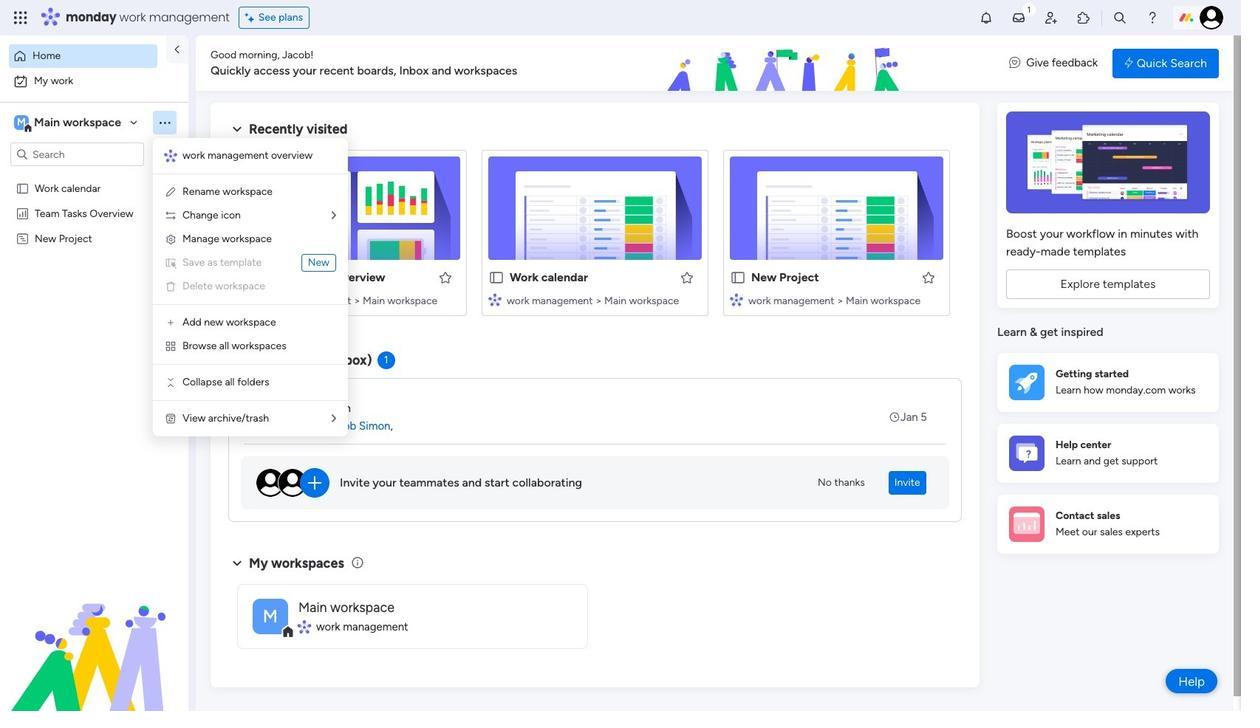 Task type: describe. For each thing, give the bounding box(es) containing it.
service icon image
[[165, 257, 177, 269]]

delete workspace image
[[165, 281, 177, 293]]

close update feed (inbox) image
[[228, 352, 246, 370]]

0 horizontal spatial lottie animation image
[[0, 563, 189, 712]]

manage workspace image
[[165, 234, 177, 245]]

public board image for second add to favorites icon from right
[[489, 270, 505, 286]]

1 element
[[377, 352, 395, 370]]

select product image
[[13, 10, 28, 25]]

public dashboard image
[[247, 270, 263, 286]]

1 add to favorites image from the left
[[438, 270, 453, 285]]

getting started element
[[998, 353, 1220, 412]]

templates image image
[[1011, 112, 1206, 214]]

rename workspace image
[[165, 186, 177, 198]]

view archive/trash image
[[165, 413, 177, 425]]

3 add to favorites image from the left
[[922, 270, 937, 285]]

collapse all folders image
[[165, 377, 177, 389]]

see plans image
[[245, 10, 259, 26]]

0 vertical spatial workspace image
[[14, 115, 29, 131]]

close recently visited image
[[228, 120, 246, 138]]

1 horizontal spatial workspace image
[[253, 599, 288, 635]]

quick search results list box
[[228, 138, 962, 334]]

search everything image
[[1113, 10, 1128, 25]]

change icon image
[[165, 210, 177, 222]]



Task type: vqa. For each thing, say whether or not it's contained in the screenshot.
all inside the alert
no



Task type: locate. For each thing, give the bounding box(es) containing it.
menu item
[[165, 254, 336, 272], [165, 278, 336, 296]]

1 vertical spatial workspace image
[[253, 599, 288, 635]]

0 horizontal spatial add to favorites image
[[438, 270, 453, 285]]

workspace selection element
[[14, 114, 123, 133]]

0 horizontal spatial lottie animation element
[[0, 563, 189, 712]]

jacob simon image
[[1201, 6, 1224, 30]]

help image
[[1146, 10, 1161, 25]]

2 vertical spatial option
[[0, 175, 189, 178]]

1 image
[[1023, 1, 1036, 17]]

1 horizontal spatial lottie animation element
[[580, 35, 995, 92]]

roy mann image
[[263, 403, 293, 432]]

1 vertical spatial lottie animation image
[[0, 563, 189, 712]]

contact sales element
[[998, 495, 1220, 554]]

list arrow image
[[332, 211, 336, 221]]

public dashboard image
[[16, 206, 30, 220]]

0 vertical spatial option
[[9, 44, 157, 68]]

browse all workspaces image
[[165, 341, 177, 353]]

notifications image
[[979, 10, 994, 25]]

0 horizontal spatial workspace image
[[14, 115, 29, 131]]

2 horizontal spatial public board image
[[730, 270, 747, 286]]

public board image for 3rd add to favorites icon
[[730, 270, 747, 286]]

0 vertical spatial lottie animation element
[[580, 35, 995, 92]]

public board image
[[16, 181, 30, 195], [489, 270, 505, 286], [730, 270, 747, 286]]

2 horizontal spatial add to favorites image
[[922, 270, 937, 285]]

component image
[[247, 293, 260, 306]]

add to favorites image
[[438, 270, 453, 285], [680, 270, 695, 285], [922, 270, 937, 285]]

1 vertical spatial lottie animation element
[[0, 563, 189, 712]]

list box
[[0, 173, 189, 451]]

1 vertical spatial option
[[9, 69, 180, 93]]

v2 user feedback image
[[1010, 55, 1021, 72]]

2 add to favorites image from the left
[[680, 270, 695, 285]]

menu
[[153, 138, 348, 437]]

workspace options image
[[157, 115, 172, 130]]

1 menu item from the top
[[165, 254, 336, 272]]

help center element
[[998, 424, 1220, 483]]

1 horizontal spatial lottie animation image
[[580, 35, 995, 92]]

1 horizontal spatial add to favorites image
[[680, 270, 695, 285]]

monday marketplace image
[[1077, 10, 1092, 25]]

0 vertical spatial lottie animation image
[[580, 35, 995, 92]]

1 vertical spatial menu item
[[165, 278, 336, 296]]

0 vertical spatial menu item
[[165, 254, 336, 272]]

close my workspaces image
[[228, 555, 246, 573]]

1 horizontal spatial public board image
[[489, 270, 505, 286]]

lottie animation element
[[580, 35, 995, 92], [0, 563, 189, 712]]

add new workspace image
[[165, 317, 177, 329]]

list arrow image
[[332, 414, 336, 424]]

2 menu item from the top
[[165, 278, 336, 296]]

Search in workspace field
[[31, 146, 123, 163]]

0 horizontal spatial public board image
[[16, 181, 30, 195]]

option
[[9, 44, 157, 68], [9, 69, 180, 93], [0, 175, 189, 178]]

update feed image
[[1012, 10, 1027, 25]]

invite members image
[[1045, 10, 1059, 25]]

lottie animation image
[[580, 35, 995, 92], [0, 563, 189, 712]]

v2 bolt switch image
[[1125, 55, 1134, 71]]

workspace image
[[14, 115, 29, 131], [253, 599, 288, 635]]



